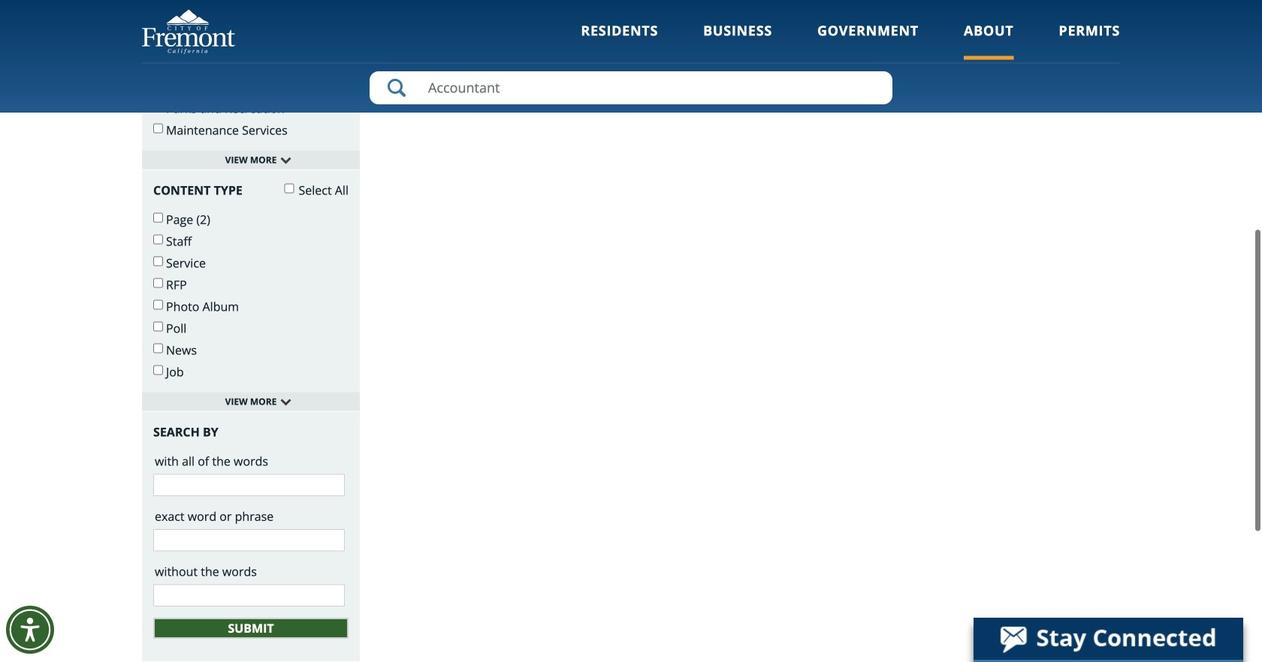 Task type: locate. For each thing, give the bounding box(es) containing it.
None text field
[[153, 474, 345, 497]]

None text field
[[153, 530, 345, 552], [153, 585, 345, 607], [153, 530, 345, 552], [153, 585, 345, 607]]

None checkbox
[[284, 184, 294, 193], [153, 256, 163, 266], [153, 278, 163, 288], [153, 365, 163, 375], [284, 184, 294, 193], [153, 256, 163, 266], [153, 278, 163, 288], [153, 365, 163, 375]]

None checkbox
[[153, 0, 163, 3], [153, 15, 163, 24], [153, 36, 163, 46], [153, 58, 163, 68], [153, 80, 163, 90], [153, 102, 163, 111], [153, 123, 163, 133], [153, 213, 163, 223], [153, 235, 163, 244], [153, 300, 163, 310], [153, 322, 163, 332], [153, 344, 163, 353], [153, 0, 163, 3], [153, 15, 163, 24], [153, 36, 163, 46], [153, 58, 163, 68], [153, 80, 163, 90], [153, 102, 163, 111], [153, 123, 163, 133], [153, 213, 163, 223], [153, 235, 163, 244], [153, 300, 163, 310], [153, 322, 163, 332], [153, 344, 163, 353]]

None button
[[153, 618, 349, 639]]



Task type: describe. For each thing, give the bounding box(es) containing it.
Search text field
[[370, 71, 893, 104]]

stay connected image
[[974, 618, 1242, 660]]



Task type: vqa. For each thing, say whether or not it's contained in the screenshot.
Search text field
yes



